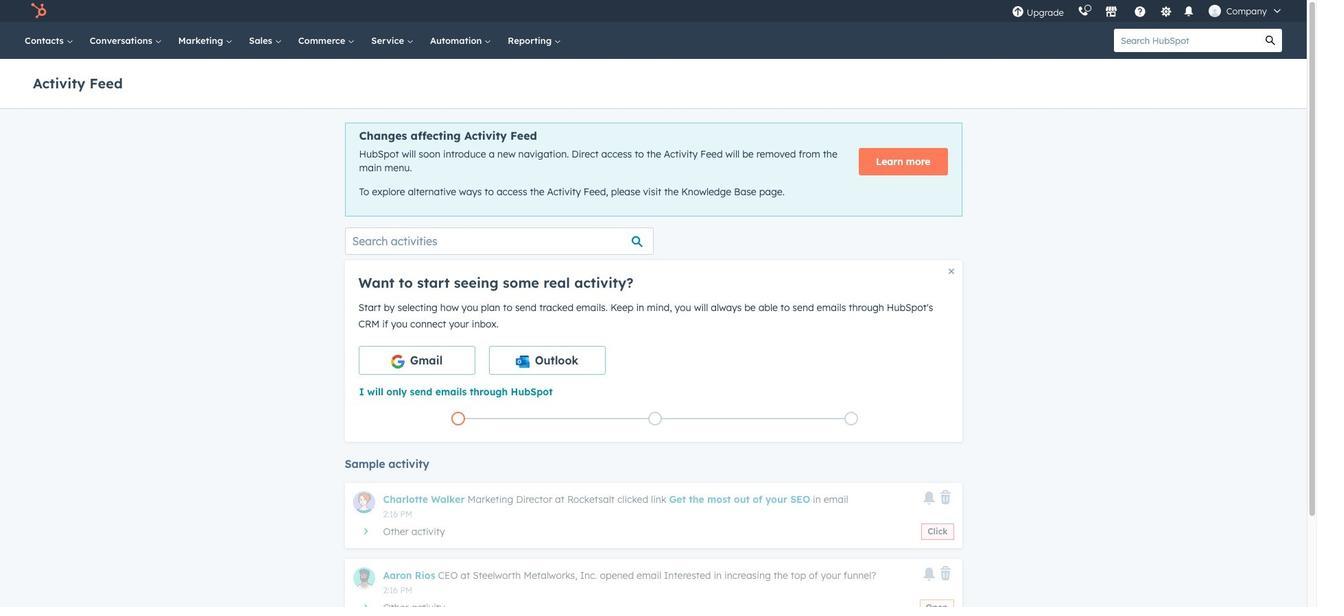 Task type: describe. For each thing, give the bounding box(es) containing it.
jacob simon image
[[1209, 5, 1221, 17]]

close image
[[948, 269, 954, 274]]

Search HubSpot search field
[[1114, 29, 1259, 52]]

onboarding.steps.sendtrackedemailingmail.title image
[[651, 416, 658, 424]]



Task type: vqa. For each thing, say whether or not it's contained in the screenshot.
Apoptosis Studios 2
no



Task type: locate. For each thing, give the bounding box(es) containing it.
Search activities search field
[[345, 228, 653, 255]]

None checkbox
[[358, 346, 475, 375], [489, 346, 605, 375], [358, 346, 475, 375], [489, 346, 605, 375]]

onboarding.steps.finalstep.title image
[[848, 416, 855, 424]]

marketplaces image
[[1105, 6, 1117, 19]]

list
[[360, 409, 950, 429]]

menu
[[1005, 0, 1290, 22]]



